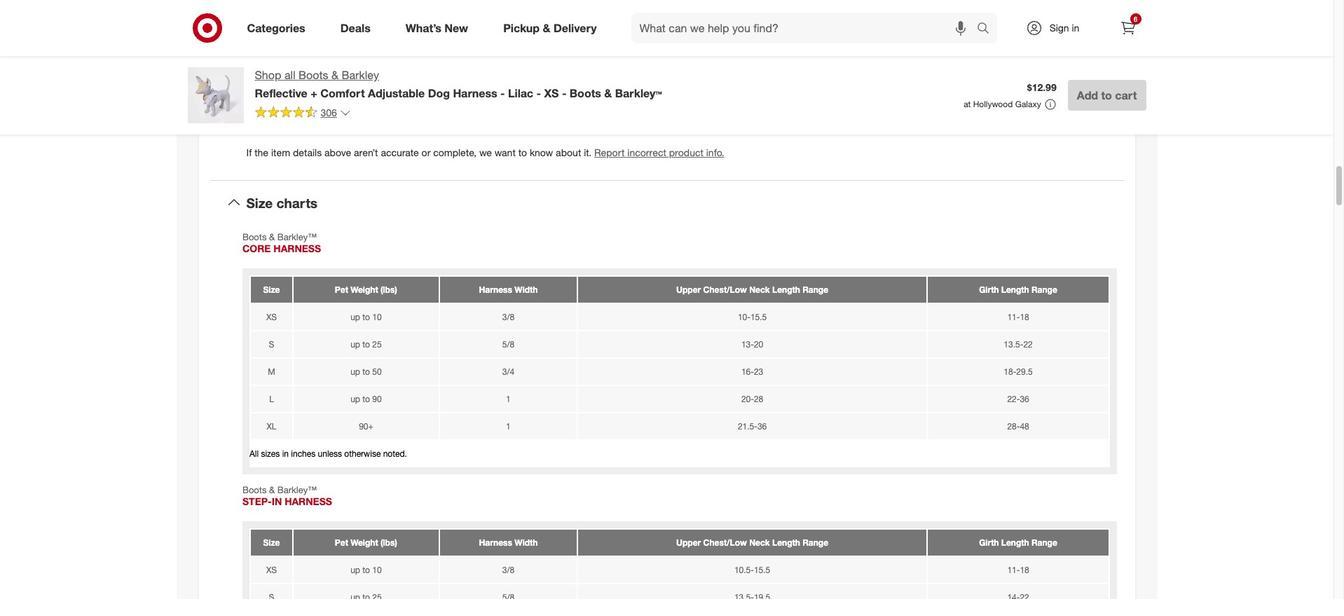 Task type: vqa. For each thing, say whether or not it's contained in the screenshot.
the leftmost :
yes



Task type: locate. For each thing, give the bounding box(es) containing it.
0336
[[380, 59, 402, 70]]

: down reflective
[[275, 101, 278, 113]]

085239995945
[[273, 16, 339, 28]]

upc : 085239995945
[[246, 16, 339, 28]]

2 horizontal spatial &
[[605, 86, 612, 100]]

boots right the xs
[[570, 86, 602, 100]]

xs
[[544, 86, 559, 100]]

1 horizontal spatial -
[[537, 86, 541, 100]]

to
[[1102, 88, 1113, 102], [519, 147, 527, 159]]

- left the xs
[[537, 86, 541, 100]]

search
[[971, 22, 1005, 36]]

add to cart
[[1078, 88, 1138, 102]]

to right add
[[1102, 88, 1113, 102]]

to inside button
[[1102, 88, 1113, 102]]

barkley™
[[615, 86, 662, 100]]

what's new
[[406, 21, 469, 35]]

2 vertical spatial &
[[605, 86, 612, 100]]

galaxy
[[1016, 99, 1042, 109]]

0 horizontal spatial boots
[[299, 68, 329, 82]]

- right the xs
[[562, 86, 567, 100]]

know
[[530, 147, 553, 159]]

if
[[246, 147, 252, 159]]

details
[[293, 147, 322, 159]]

item number (dpci) : 083-05-0336
[[246, 59, 402, 70]]

0 horizontal spatial :
[[268, 16, 270, 28]]

add
[[1078, 88, 1099, 102]]

6
[[1134, 15, 1138, 23]]

& up 'comfort'
[[332, 68, 339, 82]]

boots
[[299, 68, 329, 82], [570, 86, 602, 100]]

reflective
[[255, 86, 308, 100]]

1 horizontal spatial &
[[543, 21, 551, 35]]

1 vertical spatial &
[[332, 68, 339, 82]]

pickup
[[504, 21, 540, 35]]

hollywood
[[974, 99, 1014, 109]]

: for 085239995945
[[268, 16, 270, 28]]

1 vertical spatial to
[[519, 147, 527, 159]]

-
[[501, 86, 505, 100], [537, 86, 541, 100], [562, 86, 567, 100]]

deals
[[341, 21, 371, 35]]

1 horizontal spatial :
[[275, 101, 278, 113]]

2 horizontal spatial :
[[340, 59, 343, 70]]

: for imported
[[275, 101, 278, 113]]

origin : imported
[[246, 101, 321, 113]]

: left 083-
[[340, 59, 343, 70]]

0 horizontal spatial -
[[501, 86, 505, 100]]

2 - from the left
[[537, 86, 541, 100]]

incorrect
[[628, 147, 667, 159]]

2 horizontal spatial -
[[562, 86, 567, 100]]

shop all boots & barkley reflective + comfort adjustable dog harness - lilac - xs - boots & barkley™
[[255, 68, 662, 100]]

05-
[[366, 59, 380, 70]]

0 vertical spatial to
[[1102, 88, 1113, 102]]

1 vertical spatial boots
[[570, 86, 602, 100]]

search button
[[971, 13, 1005, 46]]

0 vertical spatial &
[[543, 21, 551, 35]]

& inside "link"
[[543, 21, 551, 35]]

add to cart button
[[1068, 80, 1147, 111]]

or
[[422, 147, 431, 159]]

lilac
[[508, 86, 534, 100]]

:
[[268, 16, 270, 28], [340, 59, 343, 70], [275, 101, 278, 113]]

all
[[285, 68, 296, 82]]

0 vertical spatial boots
[[299, 68, 329, 82]]

to right want
[[519, 147, 527, 159]]

in
[[1072, 22, 1080, 34]]

0 vertical spatial :
[[268, 16, 270, 28]]

dog
[[428, 86, 450, 100]]

size charts button
[[210, 181, 1124, 225]]

(dpci)
[[310, 59, 340, 70]]

1 vertical spatial :
[[340, 59, 343, 70]]

& right the pickup
[[543, 21, 551, 35]]

pickup & delivery
[[504, 21, 597, 35]]

report incorrect product info. button
[[595, 146, 725, 160]]

3 - from the left
[[562, 86, 567, 100]]

& left barkley™ at the top left of the page
[[605, 86, 612, 100]]

report
[[595, 147, 625, 159]]

1 horizontal spatial to
[[1102, 88, 1113, 102]]

categories link
[[235, 13, 323, 43]]

boots up "+"
[[299, 68, 329, 82]]

2 vertical spatial :
[[275, 101, 278, 113]]

info.
[[707, 147, 725, 159]]

&
[[543, 21, 551, 35], [332, 68, 339, 82], [605, 86, 612, 100]]

- left lilac
[[501, 86, 505, 100]]

0 horizontal spatial to
[[519, 147, 527, 159]]

harness
[[453, 86, 498, 100]]

: left 085239995945
[[268, 16, 270, 28]]

306 link
[[255, 106, 351, 122]]

about
[[556, 147, 582, 159]]



Task type: describe. For each thing, give the bounding box(es) containing it.
cart
[[1116, 88, 1138, 102]]

aren't
[[354, 147, 378, 159]]

it.
[[584, 147, 592, 159]]

deals link
[[329, 13, 388, 43]]

size
[[246, 195, 273, 211]]

comfort
[[321, 86, 365, 100]]

product
[[670, 147, 704, 159]]

adjustable
[[368, 86, 425, 100]]

charts
[[277, 195, 318, 211]]

6 link
[[1113, 13, 1144, 43]]

306
[[321, 106, 337, 118]]

1 horizontal spatial boots
[[570, 86, 602, 100]]

$12.99
[[1028, 81, 1057, 93]]

barkley
[[342, 68, 379, 82]]

if the item details above aren't accurate or complete, we want to know about it. report incorrect product info.
[[246, 147, 725, 159]]

image of reflective + comfort adjustable dog harness - lilac - xs - boots & barkley™ image
[[188, 67, 244, 123]]

at
[[964, 99, 971, 109]]

What can we help you find? suggestions appear below search field
[[631, 13, 981, 43]]

what's
[[406, 21, 442, 35]]

item
[[271, 147, 290, 159]]

sign
[[1050, 22, 1070, 34]]

categories
[[247, 21, 306, 35]]

accurate
[[381, 147, 419, 159]]

want
[[495, 147, 516, 159]]

above
[[325, 147, 351, 159]]

pickup & delivery link
[[492, 13, 615, 43]]

shop
[[255, 68, 281, 82]]

number
[[270, 59, 307, 70]]

1 - from the left
[[501, 86, 505, 100]]

the
[[255, 147, 269, 159]]

+
[[311, 86, 317, 100]]

we
[[480, 147, 492, 159]]

delivery
[[554, 21, 597, 35]]

imported
[[280, 101, 321, 113]]

sign in link
[[1014, 13, 1102, 43]]

sign in
[[1050, 22, 1080, 34]]

size charts
[[246, 195, 318, 211]]

083-
[[345, 59, 366, 70]]

item
[[246, 59, 267, 70]]

complete,
[[433, 147, 477, 159]]

what's new link
[[394, 13, 486, 43]]

0 horizontal spatial &
[[332, 68, 339, 82]]

origin
[[246, 101, 275, 113]]

at hollywood galaxy
[[964, 99, 1042, 109]]

upc
[[246, 16, 268, 28]]

new
[[445, 21, 469, 35]]



